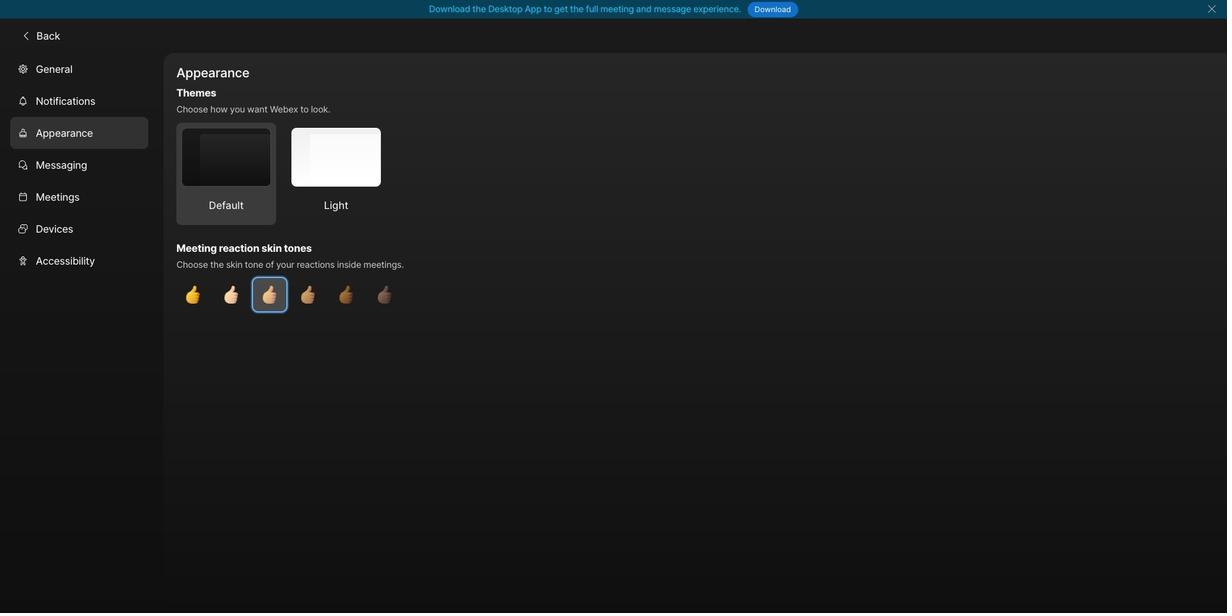 Task type: vqa. For each thing, say whether or not it's contained in the screenshot.
Notifications tab
yes



Task type: describe. For each thing, give the bounding box(es) containing it.
cancel_16 image
[[1208, 4, 1218, 14]]

general tab
[[10, 53, 148, 85]]

devices tab
[[10, 213, 148, 245]]

notifications tab
[[10, 85, 148, 117]]

wrapper image for accessibility tab
[[18, 256, 28, 266]]

wrapper image for general tab
[[18, 64, 28, 74]]

wrapper image for meetings tab
[[18, 192, 28, 202]]

wrapper image for messaging tab
[[18, 160, 28, 170]]

accessibility tab
[[10, 245, 148, 277]]



Task type: locate. For each thing, give the bounding box(es) containing it.
wrapper image for appearance tab
[[18, 128, 28, 138]]

wrapper image inside accessibility tab
[[18, 256, 28, 266]]

2 vertical spatial wrapper image
[[18, 224, 28, 234]]

wrapper image for notifications tab
[[18, 96, 28, 106]]

wrapper image inside devices tab
[[18, 224, 28, 234]]

3 wrapper image from the top
[[18, 224, 28, 234]]

2 wrapper image from the top
[[18, 192, 28, 202]]

wrapper image inside meetings tab
[[18, 192, 28, 202]]

wrapper image inside appearance tab
[[18, 128, 28, 138]]

wrapper image
[[21, 31, 31, 41], [18, 64, 28, 74], [18, 96, 28, 106], [18, 160, 28, 170], [18, 256, 28, 266]]

1 wrapper image from the top
[[18, 128, 28, 138]]

appearance tab
[[10, 117, 148, 149]]

wrapper image for devices tab
[[18, 224, 28, 234]]

0 vertical spatial wrapper image
[[18, 128, 28, 138]]

1 vertical spatial wrapper image
[[18, 192, 28, 202]]

meetings tab
[[10, 181, 148, 213]]

messaging tab
[[10, 149, 148, 181]]

wrapper image inside notifications tab
[[18, 96, 28, 106]]

wrapper image inside messaging tab
[[18, 160, 28, 170]]

skin tone picker toolbar
[[177, 278, 999, 311]]

wrapper image
[[18, 128, 28, 138], [18, 192, 28, 202], [18, 224, 28, 234]]

wrapper image inside general tab
[[18, 64, 28, 74]]

settings navigation
[[0, 53, 164, 613]]



